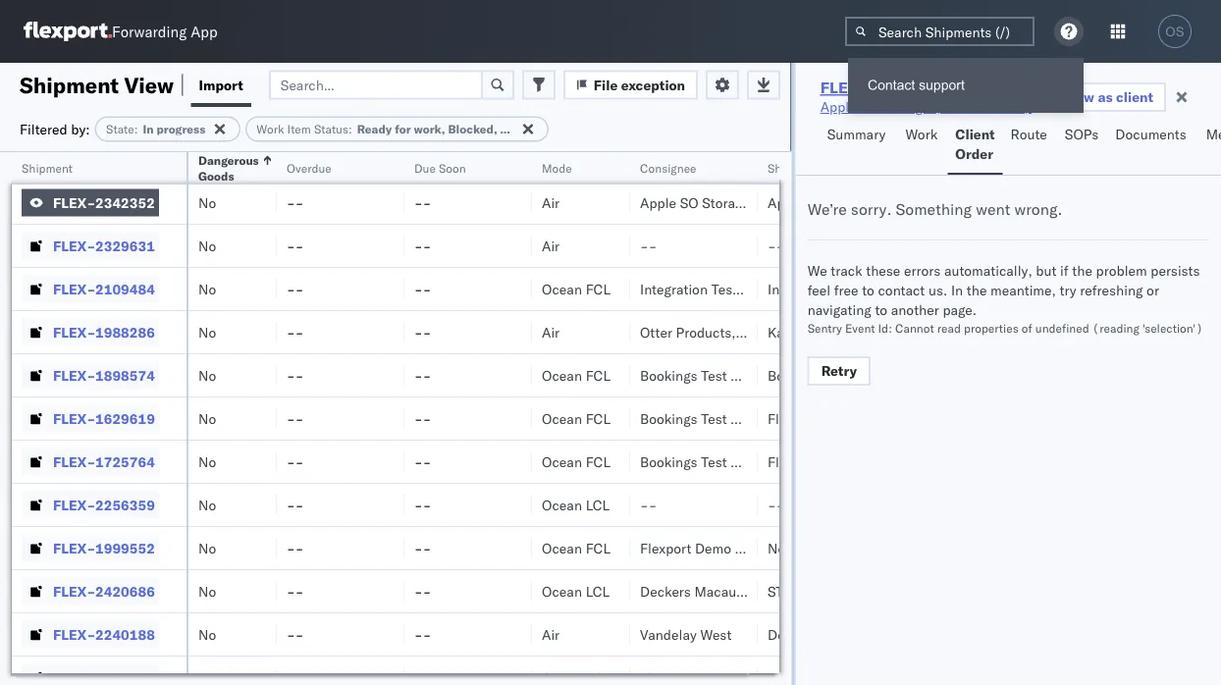 Task type: locate. For each thing, give the bounding box(es) containing it.
0 horizontal spatial 2342352
[[95, 194, 155, 211]]

flex- for flex-1629619 button
[[53, 410, 95, 427]]

1988286
[[95, 323, 155, 341]]

flex-1629619 button
[[22, 405, 159, 432]]

1 ocean from the top
[[542, 280, 582, 297]]

china
[[910, 367, 947, 384]]

flex- down the flex-2109484 button
[[53, 323, 95, 341]]

1 vertical spatial flexport
[[768, 453, 819, 470]]

demo up entity
[[823, 453, 859, 470]]

ready
[[357, 122, 392, 136]]

order
[[955, 145, 993, 162]]

we're
[[807, 199, 847, 219]]

to
[[862, 282, 874, 299], [875, 301, 887, 319]]

consignee for flex-1725764
[[731, 453, 796, 470]]

0 vertical spatial bookings test consignee
[[640, 367, 796, 384]]

work down apple so storage (do not use) link
[[905, 126, 938, 143]]

co. for flex-1629619
[[914, 410, 934, 427]]

9 no from the top
[[198, 496, 216, 513]]

me button
[[1198, 117, 1221, 175]]

1 horizontal spatial not
[[913, 194, 940, 211]]

0 vertical spatial flex-2342352
[[820, 78, 937, 97]]

flex-2420686
[[53, 583, 155, 600]]

consignee for flex-1629619
[[731, 410, 796, 427]]

flexport down retry button
[[768, 410, 819, 427]]

3 fcl from the top
[[586, 410, 611, 427]]

work button
[[898, 117, 948, 175]]

0 horizontal spatial in
[[143, 122, 154, 136]]

bookings test consignee for flex-1725764
[[640, 453, 796, 470]]

sentry
[[807, 320, 842, 335]]

forwarding
[[112, 22, 187, 41]]

item
[[287, 122, 311, 136]]

1 vertical spatial 2342352
[[95, 194, 155, 211]]

shipment for shipment
[[22, 160, 73, 175]]

lcl
[[586, 496, 610, 513], [586, 583, 610, 600]]

apple so storage (do not use) down contact support
[[820, 98, 1032, 115]]

ocean for 1725764
[[542, 453, 582, 470]]

0 vertical spatial ocean lcl
[[542, 496, 610, 513]]

macau
[[694, 583, 736, 600]]

try
[[1060, 282, 1076, 299]]

no for flex-2342352
[[198, 194, 216, 211]]

work inside "button"
[[905, 126, 938, 143]]

8 no from the top
[[198, 453, 216, 470]]

flexport for flex-1725764
[[768, 453, 819, 470]]

fcl for flex-1898574
[[586, 367, 611, 384]]

so down name
[[807, 194, 826, 211]]

6 no from the top
[[198, 367, 216, 384]]

4 ocean fcl from the top
[[542, 453, 611, 470]]

sops button
[[1057, 117, 1108, 175]]

0 horizontal spatial view
[[124, 71, 174, 98]]

11 no from the top
[[198, 583, 216, 600]]

flex-2342352
[[820, 78, 937, 97], [53, 194, 155, 211]]

6 ocean from the top
[[542, 539, 582, 557]]

lcl for -
[[586, 496, 610, 513]]

west
[[700, 626, 732, 643]]

the
[[1072, 262, 1092, 279], [967, 282, 987, 299]]

not down shipper name
[[785, 194, 813, 211]]

-
[[287, 151, 295, 168], [295, 151, 304, 168], [414, 151, 423, 168], [423, 151, 431, 168], [287, 194, 295, 211], [295, 194, 304, 211], [414, 194, 423, 211], [423, 194, 431, 211], [287, 237, 295, 254], [295, 237, 304, 254], [414, 237, 423, 254], [423, 237, 431, 254], [640, 237, 648, 254], [648, 237, 657, 254], [768, 237, 776, 254], [776, 237, 785, 254], [287, 280, 295, 297], [295, 280, 304, 297], [414, 280, 423, 297], [423, 280, 431, 297], [287, 323, 295, 341], [295, 323, 304, 341], [414, 323, 423, 341], [423, 323, 431, 341], [287, 367, 295, 384], [295, 367, 304, 384], [414, 367, 423, 384], [423, 367, 431, 384], [287, 410, 295, 427], [295, 410, 304, 427], [414, 410, 423, 427], [423, 410, 431, 427], [287, 453, 295, 470], [295, 453, 304, 470], [414, 453, 423, 470], [423, 453, 431, 470], [287, 496, 295, 513], [295, 496, 304, 513], [414, 496, 423, 513], [423, 496, 431, 513], [640, 496, 648, 513], [648, 496, 657, 513], [768, 496, 776, 513], [776, 496, 785, 513], [287, 539, 295, 557], [295, 539, 304, 557], [414, 539, 423, 557], [423, 539, 431, 557], [287, 583, 295, 600], [295, 583, 304, 600], [414, 583, 423, 600], [423, 583, 431, 600], [287, 626, 295, 643], [295, 626, 304, 643], [414, 626, 423, 643], [423, 626, 431, 643]]

zhou
[[904, 323, 936, 341]]

0 horizontal spatial progress
[[157, 122, 205, 136]]

demo down bookings test shipper china
[[823, 410, 859, 427]]

flex-2329631
[[53, 237, 155, 254]]

shipper for flex-1725764
[[862, 453, 911, 470]]

use) up 'route'
[[996, 98, 1032, 115]]

so down flex-2342352 link
[[860, 98, 879, 115]]

4 fcl from the top
[[586, 453, 611, 470]]

mode
[[542, 160, 572, 175]]

apple up "summary"
[[820, 98, 857, 115]]

1629619
[[95, 410, 155, 427]]

flex- down flex-2329631 button
[[53, 280, 95, 297]]

flex- down shipment button
[[53, 194, 95, 211]]

1 air from the top
[[542, 151, 560, 168]]

in right blocked,
[[500, 122, 511, 136]]

2 horizontal spatial use)
[[996, 98, 1032, 115]]

2 vertical spatial bookings test consignee
[[640, 453, 796, 470]]

summary button
[[819, 117, 898, 175]]

resize handle column header for consignee
[[734, 152, 758, 685]]

os button
[[1152, 9, 1197, 54]]

demo
[[823, 410, 859, 427], [823, 453, 859, 470], [695, 539, 731, 557]]

flex- down flex-1988286 button
[[53, 367, 95, 384]]

import button
[[191, 63, 251, 107]]

12 no from the top
[[198, 626, 216, 643]]

flex- down flex-1629619 button
[[53, 453, 95, 470]]

1 vertical spatial ocean lcl
[[542, 583, 610, 600]]

ocean lcl for deckers macau limited(test)
[[542, 583, 610, 600]]

due
[[414, 160, 436, 175]]

: up '2310566'
[[134, 122, 138, 136]]

flex-1725764 button
[[22, 448, 159, 476]]

2 ocean lcl from the top
[[542, 583, 610, 600]]

0 horizontal spatial to
[[862, 282, 874, 299]]

flex-2342352 up "summary"
[[820, 78, 937, 97]]

1 vertical spatial flexport demo shipper co.
[[768, 453, 934, 470]]

event
[[845, 320, 875, 335]]

7 ocean from the top
[[542, 583, 582, 600]]

in inside we track these errors automatically, but if the problem persists feel free to contact us. in the meantime, try refreshing or navigating to another page. sentry event id: cannot read properties of undefined (reading 'selection')
[[951, 282, 963, 299]]

shipment for shipment view
[[20, 71, 119, 98]]

1 ocean lcl from the top
[[542, 496, 610, 513]]

0 horizontal spatial (do
[[753, 194, 782, 211]]

ocean for 1629619
[[542, 410, 582, 427]]

flex-2342352 inside button
[[53, 194, 155, 211]]

client
[[1116, 88, 1153, 106]]

1 horizontal spatial in
[[500, 122, 511, 136]]

flex- down flex-2342352 button
[[53, 237, 95, 254]]

2256359
[[95, 496, 155, 513]]

consignee
[[640, 160, 696, 175], [731, 367, 796, 384], [731, 410, 796, 427], [731, 453, 796, 470]]

bookings test consignee for flex-1898574
[[640, 367, 796, 384]]

2 lcl from the top
[[586, 583, 610, 600]]

(do down support
[[933, 98, 962, 115]]

0 horizontal spatial the
[[967, 282, 987, 299]]

contact support
[[868, 78, 965, 93]]

dangerous goods button
[[188, 148, 273, 184]]

5 fcl from the top
[[586, 539, 611, 557]]

1 vertical spatial the
[[967, 282, 987, 299]]

1725764
[[95, 453, 155, 470]]

ocean lcl for --
[[542, 496, 610, 513]]

ocean fcl for flex-1629619
[[542, 410, 611, 427]]

flexport demo shipper co. up entity
[[768, 453, 934, 470]]

demo up macau
[[695, 539, 731, 557]]

use)
[[996, 98, 1032, 115], [816, 194, 851, 211], [944, 194, 979, 211]]

flex-2109484
[[53, 280, 155, 297]]

in right state
[[143, 122, 154, 136]]

shipment inside button
[[22, 160, 73, 175]]

deckers
[[640, 583, 691, 600]]

2 contact support button from the top
[[848, 66, 1084, 105]]

storage down contact support
[[882, 98, 930, 115]]

5 resize handle column header from the left
[[607, 152, 630, 685]]

use) down order
[[944, 194, 979, 211]]

vandelay west
[[640, 626, 732, 643]]

resize handle column header for mode
[[607, 152, 630, 685]]

not up client
[[965, 98, 993, 115]]

work
[[256, 122, 284, 136], [905, 126, 938, 143]]

7 no from the top
[[198, 410, 216, 427]]

2 horizontal spatial so
[[860, 98, 879, 115]]

0 horizontal spatial so
[[680, 194, 698, 211]]

0 horizontal spatial flex-2342352
[[53, 194, 155, 211]]

flex- down the by:
[[53, 151, 95, 168]]

sops
[[1065, 126, 1099, 143]]

1 progress from the left
[[157, 122, 205, 136]]

view left as
[[1063, 88, 1094, 106]]

1 horizontal spatial apple
[[768, 194, 804, 211]]

1 horizontal spatial 2342352
[[869, 78, 937, 97]]

ocean
[[542, 280, 582, 297], [542, 367, 582, 384], [542, 410, 582, 427], [542, 453, 582, 470], [542, 496, 582, 513], [542, 539, 582, 557], [542, 583, 582, 600]]

so down consignee button
[[680, 194, 698, 211]]

for
[[395, 122, 411, 136]]

if
[[1060, 262, 1069, 279]]

5 ocean fcl from the top
[[542, 539, 611, 557]]

flex- up "summary"
[[820, 78, 869, 97]]

progress up mode
[[514, 122, 563, 136]]

flex- for flex-1725764 button
[[53, 453, 95, 470]]

1 horizontal spatial progress
[[514, 122, 563, 136]]

bookings for flex-1898574
[[640, 367, 697, 384]]

file
[[594, 76, 618, 93]]

air
[[542, 151, 560, 168], [542, 194, 560, 211], [542, 237, 560, 254], [542, 323, 560, 341], [542, 626, 560, 643]]

1 vertical spatial shipment
[[22, 160, 73, 175]]

2 horizontal spatial storage
[[882, 98, 930, 115]]

1 horizontal spatial flex-2342352
[[820, 78, 937, 97]]

overdue
[[287, 160, 331, 175]]

or
[[1147, 282, 1159, 299]]

2 ocean from the top
[[542, 367, 582, 384]]

0 vertical spatial co.
[[914, 410, 934, 427]]

2 resize handle column header from the left
[[253, 152, 277, 685]]

2109484
[[95, 280, 155, 297]]

the down automatically,
[[967, 282, 987, 299]]

0 horizontal spatial :
[[134, 122, 138, 136]]

0 vertical spatial lcl
[[586, 496, 610, 513]]

1 vertical spatial flex-2342352
[[53, 194, 155, 211]]

air for --
[[542, 237, 560, 254]]

flexport
[[768, 410, 819, 427], [768, 453, 819, 470], [640, 539, 691, 557]]

flex- down flex-1999552 button at the bottom left of the page
[[53, 583, 95, 600]]

5 ocean from the top
[[542, 496, 582, 513]]

air for apple so storage (do not use)
[[542, 194, 560, 211]]

1 resize handle column header from the left
[[163, 152, 186, 685]]

apple down shipper name
[[768, 194, 804, 211]]

1 vertical spatial bookings test consignee
[[640, 410, 796, 427]]

ocean for 1898574
[[542, 367, 582, 384]]

flex- down flex-1725764 button
[[53, 496, 95, 513]]

not
[[965, 98, 993, 115], [785, 194, 813, 211], [913, 194, 940, 211]]

id:
[[878, 320, 892, 335]]

3 bookings test consignee from the top
[[640, 453, 796, 470]]

3 no from the top
[[198, 237, 216, 254]]

so
[[860, 98, 879, 115], [680, 194, 698, 211], [807, 194, 826, 211]]

flex-2310566 button
[[22, 146, 159, 173]]

in right us. on the top of page
[[951, 282, 963, 299]]

apple so storage (do not use) link
[[820, 97, 1032, 117]]

work left item
[[256, 122, 284, 136]]

1 horizontal spatial view
[[1063, 88, 1094, 106]]

1 horizontal spatial :
[[348, 122, 352, 136]]

flex- down flex-1898574 button
[[53, 410, 95, 427]]

1 horizontal spatial work
[[905, 126, 938, 143]]

1 vertical spatial to
[[875, 301, 887, 319]]

flex- for the flex-2310566 button
[[53, 151, 95, 168]]

apple so storage (do not use)
[[820, 98, 1032, 115], [640, 194, 851, 211], [768, 194, 979, 211]]

apple so storage (do not use) down thailand
[[768, 194, 979, 211]]

flexport demo shipper co. down bookings test shipper china
[[768, 410, 934, 427]]

1 no from the top
[[198, 151, 216, 168]]

--
[[287, 151, 304, 168], [414, 151, 431, 168], [287, 194, 304, 211], [414, 194, 431, 211], [287, 237, 304, 254], [414, 237, 431, 254], [640, 237, 657, 254], [768, 237, 785, 254], [287, 280, 304, 297], [414, 280, 431, 297], [287, 323, 304, 341], [414, 323, 431, 341], [287, 367, 304, 384], [414, 367, 431, 384], [287, 410, 304, 427], [414, 410, 431, 427], [287, 453, 304, 470], [414, 453, 431, 470], [287, 496, 304, 513], [414, 496, 431, 513], [640, 496, 657, 513], [768, 496, 785, 513], [287, 539, 304, 557], [414, 539, 431, 557], [287, 583, 304, 600], [414, 583, 431, 600], [287, 626, 304, 643], [414, 626, 431, 643]]

3 ocean from the top
[[542, 410, 582, 427]]

flex-2109484 button
[[22, 275, 159, 303]]

no for flex-1988286
[[198, 323, 216, 341]]

3 resize handle column header from the left
[[381, 152, 404, 685]]

flex- inside button
[[53, 496, 95, 513]]

1 ocean fcl from the top
[[542, 280, 611, 297]]

deckers macau limited(test)
[[640, 583, 827, 600]]

consignee inside button
[[640, 160, 696, 175]]

flex- down flex-2420686 button
[[53, 626, 95, 643]]

flexport up deckers at the bottom right
[[640, 539, 691, 557]]

resize handle column header
[[163, 152, 186, 685], [253, 152, 277, 685], [381, 152, 404, 685], [508, 152, 532, 685], [607, 152, 630, 685], [734, 152, 758, 685]]

3 ocean fcl from the top
[[542, 410, 611, 427]]

0 vertical spatial the
[[1072, 262, 1092, 279]]

2342352
[[869, 78, 937, 97], [95, 194, 155, 211]]

5 no from the top
[[198, 323, 216, 341]]

1 fcl from the top
[[586, 280, 611, 297]]

problem
[[1096, 262, 1147, 279]]

work for work
[[905, 126, 938, 143]]

to up id:
[[875, 301, 887, 319]]

client
[[955, 126, 995, 143]]

to right free
[[862, 282, 874, 299]]

4 no from the top
[[198, 280, 216, 297]]

2 : from the left
[[348, 122, 352, 136]]

apple down consignee button
[[640, 194, 676, 211]]

2 bookings test consignee from the top
[[640, 410, 796, 427]]

contact support button
[[848, 58, 1084, 113], [848, 66, 1084, 105]]

flex- for flex-2256359 button
[[53, 496, 95, 513]]

bookings for flex-1725764
[[640, 453, 697, 470]]

1 vertical spatial co.
[[914, 453, 934, 470]]

shipper for flex-1629619
[[862, 410, 911, 427]]

0 horizontal spatial work
[[256, 122, 284, 136]]

something
[[896, 199, 972, 219]]

in
[[143, 122, 154, 136], [500, 122, 511, 136], [951, 282, 963, 299]]

0 vertical spatial flexport
[[768, 410, 819, 427]]

2 horizontal spatial in
[[951, 282, 963, 299]]

4 ocean from the top
[[542, 453, 582, 470]]

properties
[[964, 320, 1019, 335]]

2 air from the top
[[542, 194, 560, 211]]

no for flex-1725764
[[198, 453, 216, 470]]

flex-2342352 down shipment button
[[53, 194, 155, 211]]

no for flex-2256359
[[198, 496, 216, 513]]

(do down thailand
[[881, 194, 909, 211]]

use) down name
[[816, 194, 851, 211]]

no for flex-1629619
[[198, 410, 216, 427]]

ocean fcl for flex-1898574
[[542, 367, 611, 384]]

flex- for flex-2329631 button
[[53, 237, 95, 254]]

10 no from the top
[[198, 539, 216, 557]]

2 vertical spatial demo
[[695, 539, 731, 557]]

0 vertical spatial flexport demo shipper co.
[[768, 410, 934, 427]]

resize handle column header for shipment
[[163, 152, 186, 685]]

demo for 1725764
[[823, 453, 859, 470]]

storage down name
[[830, 194, 877, 211]]

storage down consignee button
[[702, 194, 750, 211]]

the right if
[[1072, 262, 1092, 279]]

2 ocean fcl from the top
[[542, 367, 611, 384]]

app
[[191, 22, 218, 41]]

shipment down filtered
[[22, 160, 73, 175]]

me
[[1206, 126, 1221, 143]]

filtered by:
[[20, 120, 90, 137]]

5 air from the top
[[542, 626, 560, 643]]

air for otter products, llc
[[542, 323, 560, 341]]

flexport up new
[[768, 453, 819, 470]]

as
[[1098, 88, 1113, 106]]

not right sorry.
[[913, 194, 940, 211]]

1 vertical spatial lcl
[[586, 583, 610, 600]]

shipment up the by:
[[20, 71, 119, 98]]

flex- for flex-2342352 button
[[53, 194, 95, 211]]

flexport. image
[[24, 22, 112, 41]]

view up state : in progress
[[124, 71, 174, 98]]

1 vertical spatial demo
[[823, 453, 859, 470]]

route button
[[1003, 117, 1057, 175]]

6 resize handle column header from the left
[[734, 152, 758, 685]]

1 bookings test consignee from the top
[[640, 367, 796, 384]]

flex- for the flex-2109484 button
[[53, 280, 95, 297]]

0 vertical spatial shipment
[[20, 71, 119, 98]]

of
[[1022, 320, 1032, 335]]

4 air from the top
[[542, 323, 560, 341]]

flexport demo shipper co. up macau
[[640, 539, 806, 557]]

ocean for 1999552
[[542, 539, 582, 557]]

progress up dangerous
[[157, 122, 205, 136]]

flex- down flex-2256359 button
[[53, 539, 95, 557]]

: left ready
[[348, 122, 352, 136]]

client order
[[955, 126, 995, 162]]

2 fcl from the top
[[586, 367, 611, 384]]

0 vertical spatial demo
[[823, 410, 859, 427]]

flex- for flex-2420686 button
[[53, 583, 95, 600]]

flexport demo shipper co. for 1725764
[[768, 453, 934, 470]]

no for flex-1898574
[[198, 367, 216, 384]]

shipper name button
[[758, 156, 866, 176]]

(do down shipper name
[[753, 194, 782, 211]]

1 lcl from the top
[[586, 496, 610, 513]]

co. for flex-1725764
[[914, 453, 934, 470]]

'selection')
[[1143, 320, 1203, 335]]

2 no from the top
[[198, 194, 216, 211]]

shipper inside button
[[768, 160, 809, 175]]

test
[[891, 151, 917, 168], [701, 367, 727, 384], [829, 367, 855, 384], [701, 410, 727, 427], [701, 453, 727, 470], [799, 539, 825, 557]]

3 air from the top
[[542, 237, 560, 254]]



Task type: vqa. For each thing, say whether or not it's contained in the screenshot.
Jan
no



Task type: describe. For each thing, give the bounding box(es) containing it.
storage inside apple so storage (do not use) link
[[882, 98, 930, 115]]

new test entity
[[768, 539, 865, 557]]

bookings test consignee for flex-1629619
[[640, 410, 796, 427]]

1 horizontal spatial storage
[[830, 194, 877, 211]]

flexport for flex-1629619
[[768, 410, 819, 427]]

shipper for flex-1898574
[[858, 367, 907, 384]]

shipment button
[[12, 156, 167, 176]]

no for flex-2329631
[[198, 237, 216, 254]]

1 horizontal spatial use)
[[944, 194, 979, 211]]

flex- for flex-1999552 button at the bottom left of the page
[[53, 539, 95, 557]]

no for flex-2240188
[[198, 626, 216, 643]]

thailand
[[834, 151, 888, 168]]

flex- for flex-1988286 button
[[53, 323, 95, 341]]

lcl for deckers
[[586, 583, 610, 600]]

apple so storage (do not use) down swarovski
[[640, 194, 851, 211]]

we're sorry. something went wrong.
[[807, 199, 1063, 219]]

ocean for 2256359
[[542, 496, 582, 513]]

client order button
[[948, 117, 1003, 175]]

2 horizontal spatial (do
[[933, 98, 962, 115]]

consignee button
[[630, 156, 738, 176]]

route
[[1011, 126, 1047, 143]]

retry button
[[807, 356, 871, 386]]

Search Shipments (/) text field
[[845, 17, 1035, 46]]

support
[[919, 78, 965, 93]]

feel
[[807, 282, 831, 299]]

fcl for flex-1999552
[[586, 539, 611, 557]]

us.
[[928, 282, 947, 299]]

no for flex-2310566
[[198, 151, 216, 168]]

no for flex-2420686
[[198, 583, 216, 600]]

fcl for flex-1725764
[[586, 453, 611, 470]]

fcl for flex-1629619
[[586, 410, 611, 427]]

work item status : ready for work, blocked, in progress
[[256, 122, 563, 136]]

goods
[[198, 168, 234, 183]]

bookings for flex-1629619
[[640, 410, 697, 427]]

name
[[812, 160, 843, 175]]

summary
[[827, 126, 886, 143]]

ocean for 2420686
[[542, 583, 582, 600]]

state
[[106, 122, 134, 136]]

filtered
[[20, 120, 67, 137]]

2240188
[[95, 626, 155, 643]]

2310566
[[95, 151, 155, 168]]

resize handle column header for dangerous goods
[[253, 152, 277, 685]]

by:
[[71, 120, 90, 137]]

file exception
[[594, 76, 685, 93]]

state : in progress
[[106, 122, 205, 136]]

1 contact support button from the top
[[848, 58, 1084, 113]]

0 vertical spatial 2342352
[[869, 78, 937, 97]]

2 horizontal spatial not
[[965, 98, 993, 115]]

wrong.
[[1014, 199, 1063, 219]]

new
[[768, 539, 795, 557]]

4 resize handle column header from the left
[[508, 152, 532, 685]]

ltd
[[960, 323, 980, 341]]

dangerous goods
[[198, 153, 259, 183]]

1 horizontal spatial (do
[[881, 194, 909, 211]]

co
[[939, 323, 957, 341]]

llc
[[739, 323, 764, 341]]

Search... text field
[[269, 70, 483, 100]]

0 horizontal spatial not
[[785, 194, 813, 211]]

view as client
[[1063, 88, 1153, 106]]

we
[[807, 262, 827, 279]]

errors
[[904, 262, 941, 279]]

ocean fcl for flex-1999552
[[542, 539, 611, 557]]

2329631
[[95, 237, 155, 254]]

demo for 1629619
[[823, 410, 859, 427]]

flex-2256359
[[53, 496, 155, 513]]

ocean fcl for flex-1725764
[[542, 453, 611, 470]]

use) inside apple so storage (do not use) link
[[996, 98, 1032, 115]]

0 vertical spatial to
[[862, 282, 874, 299]]

0 horizontal spatial apple
[[640, 194, 676, 211]]

navigating
[[807, 301, 871, 319]]

fcl for flex-2109484
[[586, 280, 611, 297]]

page.
[[943, 301, 977, 319]]

2 vertical spatial flexport
[[640, 539, 691, 557]]

undefined
[[1035, 320, 1089, 335]]

blocked,
[[448, 122, 497, 136]]

work for work item status : ready for work, blocked, in progress
[[256, 122, 284, 136]]

1999552
[[95, 539, 155, 557]]

os
[[1165, 24, 1184, 39]]

documents
[[1115, 126, 1186, 143]]

mode button
[[532, 156, 611, 176]]

2 vertical spatial flexport demo shipper co.
[[640, 539, 806, 557]]

track
[[831, 262, 862, 279]]

flex-2310566
[[53, 151, 155, 168]]

ka fung ind tech hui zhou co ltd
[[768, 323, 980, 341]]

tech
[[846, 323, 875, 341]]

ocean fcl for flex-2109484
[[542, 280, 611, 297]]

consignee for flex-1898574
[[731, 367, 796, 384]]

status
[[314, 122, 348, 136]]

but
[[1036, 262, 1057, 279]]

otter products, llc
[[640, 323, 764, 341]]

1 horizontal spatial the
[[1072, 262, 1092, 279]]

2342352 inside flex-2342352 button
[[95, 194, 155, 211]]

air for vandelay west
[[542, 626, 560, 643]]

ocean for 2109484
[[542, 280, 582, 297]]

flex- for flex-2240188 button
[[53, 626, 95, 643]]

these
[[866, 262, 900, 279]]

flex-1999552 button
[[22, 534, 159, 562]]

flex-1988286
[[53, 323, 155, 341]]

flex-1898574 button
[[22, 362, 159, 389]]

documents button
[[1108, 117, 1198, 175]]

0 horizontal spatial storage
[[702, 194, 750, 211]]

0 horizontal spatial use)
[[816, 194, 851, 211]]

contact
[[868, 78, 915, 93]]

flex-2342352 button
[[22, 189, 159, 216]]

flex-1629619
[[53, 410, 155, 427]]

1898574
[[95, 367, 155, 384]]

view as client button
[[1032, 82, 1166, 112]]

read
[[937, 320, 961, 335]]

1 horizontal spatial so
[[807, 194, 826, 211]]

1 horizontal spatial to
[[875, 301, 887, 319]]

flex-1725764
[[53, 453, 155, 470]]

flex-2240188
[[53, 626, 155, 643]]

another
[[891, 301, 939, 319]]

contact
[[878, 282, 925, 299]]

ind
[[822, 323, 842, 341]]

bookings test shipper china
[[768, 367, 947, 384]]

flexport demo shipper co. for 1629619
[[768, 410, 934, 427]]

2 progress from the left
[[514, 122, 563, 136]]

products,
[[676, 323, 736, 341]]

flex-1988286 button
[[22, 319, 159, 346]]

flex- for flex-1898574 button
[[53, 367, 95, 384]]

flex-2240188 button
[[22, 621, 159, 648]]

entity
[[828, 539, 865, 557]]

hui
[[879, 323, 901, 341]]

exception
[[621, 76, 685, 93]]

forwarding app
[[112, 22, 218, 41]]

flex-1999552
[[53, 539, 155, 557]]

1 : from the left
[[134, 122, 138, 136]]

flex-2329631 button
[[22, 232, 159, 260]]

cannot
[[895, 320, 934, 335]]

2 vertical spatial co.
[[787, 539, 806, 557]]

no for flex-2109484
[[198, 280, 216, 297]]

view inside button
[[1063, 88, 1094, 106]]

(reading
[[1092, 320, 1140, 335]]

no for flex-1999552
[[198, 539, 216, 557]]

2 horizontal spatial apple
[[820, 98, 857, 115]]



